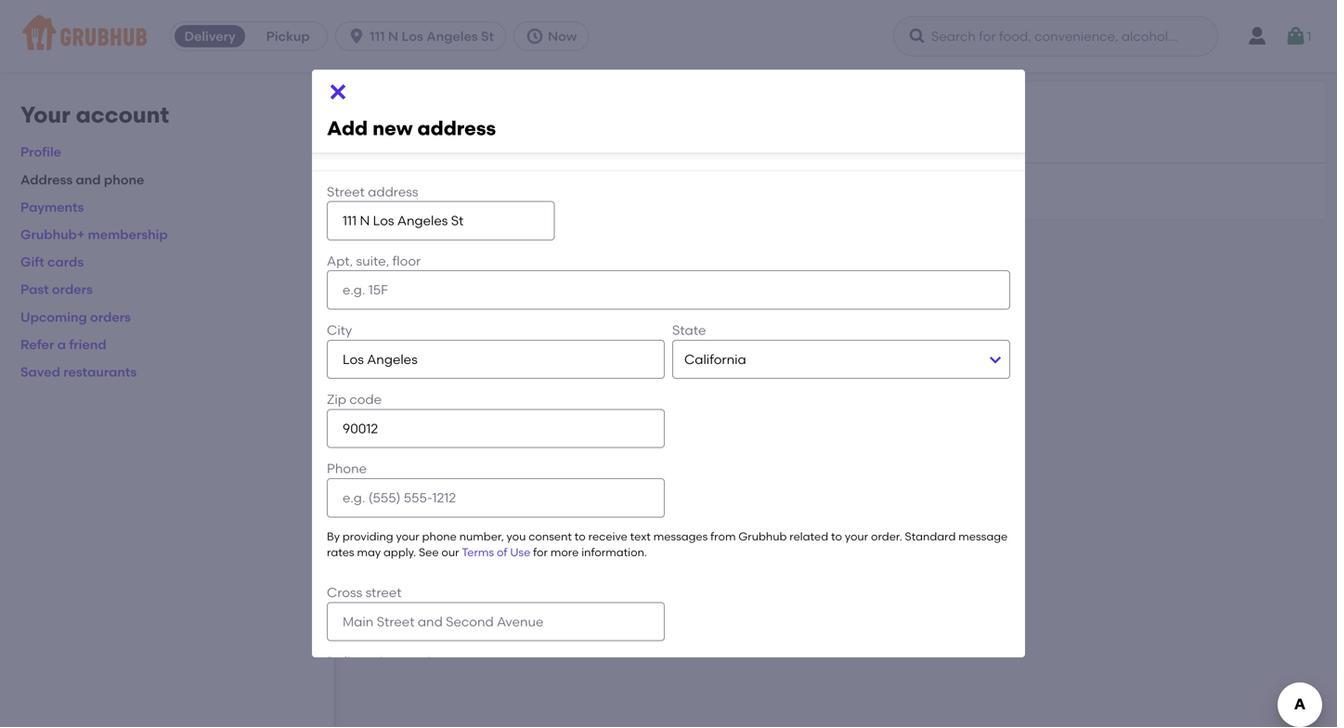 Task type: locate. For each thing, give the bounding box(es) containing it.
have
[[422, 134, 453, 150]]

0 horizontal spatial svg image
[[526, 27, 544, 45]]

gift cards link
[[20, 254, 84, 270]]

related
[[790, 530, 828, 543]]

1 horizontal spatial add
[[371, 183, 398, 199]]

1 button
[[1285, 19, 1312, 53]]

new
[[373, 116, 413, 140], [413, 183, 439, 199]]

profile
[[20, 144, 61, 160]]

1 vertical spatial add
[[371, 183, 398, 199]]

to up more
[[575, 530, 586, 543]]

0 horizontal spatial delivery
[[184, 28, 236, 44]]

your left order.
[[845, 530, 868, 543]]

svg image inside the 1 button
[[1285, 25, 1307, 47]]

+ add a new address button
[[360, 174, 493, 208]]

grubhub+ membership link
[[20, 227, 168, 242]]

code
[[349, 391, 382, 407]]

0 horizontal spatial phone
[[104, 172, 144, 187]]

City text field
[[327, 340, 665, 379]]

1 vertical spatial new
[[413, 183, 439, 199]]

terms of use link
[[462, 546, 530, 559]]

1 horizontal spatial delivery
[[327, 654, 377, 670]]

messages
[[653, 530, 708, 543]]

pickup button
[[249, 21, 327, 51]]

cross street
[[327, 585, 402, 600]]

don't
[[386, 134, 419, 150]]

saved restaurants link
[[20, 364, 137, 380]]

may
[[357, 546, 381, 559]]

phone right and
[[104, 172, 144, 187]]

orders
[[52, 282, 93, 297], [90, 309, 131, 325]]

1 horizontal spatial svg image
[[1285, 25, 1307, 47]]

1 your from the left
[[396, 530, 419, 543]]

phone inside by providing your phone number, you consent to receive text messages from grubhub related to your order. standard message rates may apply. see our
[[422, 530, 457, 543]]

add left don't
[[327, 116, 368, 140]]

0 vertical spatial delivery
[[184, 28, 236, 44]]

add
[[327, 116, 368, 140], [371, 183, 398, 199]]

upcoming orders
[[20, 309, 131, 325]]

order.
[[871, 530, 902, 543]]

use
[[510, 546, 530, 559]]

address inside button
[[442, 183, 493, 199]]

receive
[[588, 530, 628, 543]]

delivery left instructions
[[327, 654, 377, 670]]

add right +
[[371, 183, 398, 199]]

a right refer
[[57, 336, 66, 352]]

our
[[441, 546, 459, 559]]

delivery
[[184, 28, 236, 44], [327, 654, 377, 670]]

information.
[[581, 546, 647, 559]]

0 vertical spatial orders
[[52, 282, 93, 297]]

0 vertical spatial add
[[327, 116, 368, 140]]

0 horizontal spatial your
[[396, 530, 419, 543]]

0 vertical spatial new
[[373, 116, 413, 140]]

svg image inside 111 n los angeles st 'button'
[[347, 27, 366, 45]]

by providing your phone number, you consent to receive text messages from grubhub related to your order. standard message rates may apply. see our
[[327, 530, 1008, 559]]

new up street address text box
[[413, 183, 439, 199]]

1 to from the left
[[575, 530, 586, 543]]

delivery left the pickup button
[[184, 28, 236, 44]]

consent
[[529, 530, 572, 543]]

a
[[401, 183, 410, 199], [57, 336, 66, 352]]

to
[[575, 530, 586, 543], [831, 530, 842, 543]]

svg image
[[347, 27, 366, 45], [908, 27, 927, 45], [327, 81, 349, 103]]

restaurants
[[63, 364, 137, 380]]

your
[[20, 101, 70, 128]]

phone up see
[[422, 530, 457, 543]]

1 vertical spatial delivery
[[327, 654, 377, 670]]

add inside button
[[371, 183, 398, 199]]

1 vertical spatial a
[[57, 336, 66, 352]]

zip code
[[327, 391, 382, 407]]

new left have
[[373, 116, 413, 140]]

orders for upcoming orders
[[90, 309, 131, 325]]

svg image
[[1285, 25, 1307, 47], [526, 27, 544, 45]]

past orders link
[[20, 282, 93, 297]]

111 n los angeles st
[[370, 28, 494, 44]]

1 horizontal spatial phone
[[422, 530, 457, 543]]

orders up upcoming orders
[[52, 282, 93, 297]]

address
[[417, 116, 496, 140], [442, 183, 493, 199], [368, 184, 418, 199]]

refer
[[20, 336, 54, 352]]

upcoming orders link
[[20, 309, 131, 325]]

your
[[396, 530, 419, 543], [845, 530, 868, 543]]

address
[[20, 172, 73, 187]]

addresses.
[[523, 134, 591, 150]]

svg image for 1
[[1285, 25, 1307, 47]]

svg image inside now button
[[526, 27, 544, 45]]

rates
[[327, 546, 354, 559]]

add new address
[[327, 116, 496, 140]]

1 horizontal spatial to
[[831, 530, 842, 543]]

delivery for delivery
[[184, 28, 236, 44]]

and
[[76, 172, 101, 187]]

111
[[370, 28, 385, 44]]

delivery for delivery instructions
[[327, 654, 377, 670]]

account
[[76, 101, 169, 128]]

0 horizontal spatial to
[[575, 530, 586, 543]]

Street address text field
[[327, 201, 555, 240]]

zip
[[327, 391, 346, 407]]

to right related
[[831, 530, 842, 543]]

1 horizontal spatial a
[[401, 183, 410, 199]]

orders up friend
[[90, 309, 131, 325]]

floor
[[392, 253, 421, 269]]

+
[[360, 183, 368, 199]]

svg image for now
[[526, 27, 544, 45]]

a right +
[[401, 183, 410, 199]]

delivery inside button
[[184, 28, 236, 44]]

Apt, suite, floor text field
[[327, 270, 1010, 310]]

1 vertical spatial orders
[[90, 309, 131, 325]]

your up apply.
[[396, 530, 419, 543]]

0 vertical spatial a
[[401, 183, 410, 199]]

1 horizontal spatial your
[[845, 530, 868, 543]]

a inside button
[[401, 183, 410, 199]]

1 vertical spatial phone
[[422, 530, 457, 543]]

any
[[456, 134, 479, 150]]

grubhub
[[738, 530, 787, 543]]

city
[[327, 322, 352, 338]]

street address
[[327, 184, 418, 199]]



Task type: describe. For each thing, give the bounding box(es) containing it.
apt,
[[327, 253, 353, 269]]

gift cards
[[20, 254, 84, 270]]

Phone telephone field
[[327, 478, 665, 517]]

apply.
[[384, 546, 416, 559]]

state
[[672, 322, 706, 338]]

main navigation navigation
[[0, 0, 1337, 72]]

terms of use for more information.
[[462, 546, 647, 559]]

message
[[959, 530, 1008, 543]]

address and phone link
[[20, 172, 144, 187]]

payments
[[20, 199, 84, 215]]

more
[[550, 546, 579, 559]]

0 vertical spatial phone
[[104, 172, 144, 187]]

2 to from the left
[[831, 530, 842, 543]]

refer a friend link
[[20, 336, 106, 352]]

saved restaurants
[[20, 364, 137, 380]]

pickup
[[266, 28, 310, 44]]

you
[[360, 134, 383, 150]]

profile link
[[20, 144, 61, 160]]

cards
[[47, 254, 84, 270]]

phone
[[327, 461, 367, 476]]

you
[[507, 530, 526, 543]]

membership
[[88, 227, 168, 242]]

delivery button
[[171, 21, 249, 51]]

Cross street text field
[[327, 602, 665, 641]]

suite,
[[356, 253, 389, 269]]

cross
[[327, 585, 362, 600]]

of
[[497, 546, 507, 559]]

angeles
[[426, 28, 478, 44]]

apt, suite, floor
[[327, 253, 421, 269]]

past
[[20, 282, 49, 297]]

new inside button
[[413, 183, 439, 199]]

refer a friend
[[20, 336, 106, 352]]

text
[[630, 530, 651, 543]]

friend
[[69, 336, 106, 352]]

los
[[402, 28, 423, 44]]

Zip code telephone field
[[327, 409, 665, 448]]

gift
[[20, 254, 44, 270]]

now button
[[514, 21, 596, 51]]

saved
[[482, 134, 520, 150]]

street
[[365, 585, 402, 600]]

payments link
[[20, 199, 84, 215]]

delivery instructions
[[327, 654, 453, 670]]

for
[[533, 546, 548, 559]]

by
[[327, 530, 340, 543]]

past orders
[[20, 282, 93, 297]]

you don't have any saved addresses.
[[360, 134, 591, 150]]

111 n los angeles st button
[[335, 21, 514, 51]]

0 horizontal spatial a
[[57, 336, 66, 352]]

providing
[[343, 530, 393, 543]]

your account
[[20, 101, 169, 128]]

0 horizontal spatial add
[[327, 116, 368, 140]]

instructions
[[380, 654, 453, 670]]

number,
[[459, 530, 504, 543]]

grubhub+ membership
[[20, 227, 168, 242]]

saved
[[20, 364, 60, 380]]

2 your from the left
[[845, 530, 868, 543]]

orders for past orders
[[52, 282, 93, 297]]

st
[[481, 28, 494, 44]]

address and phone
[[20, 172, 144, 187]]

standard
[[905, 530, 956, 543]]

grubhub+
[[20, 227, 85, 242]]

1
[[1307, 28, 1312, 44]]

n
[[388, 28, 398, 44]]

terms
[[462, 546, 494, 559]]

now
[[548, 28, 577, 44]]

see
[[419, 546, 439, 559]]

from
[[711, 530, 736, 543]]

upcoming
[[20, 309, 87, 325]]

street
[[327, 184, 365, 199]]

+ add a new address
[[360, 183, 493, 199]]



Task type: vqa. For each thing, say whether or not it's contained in the screenshot.
the rightmost Drinks
no



